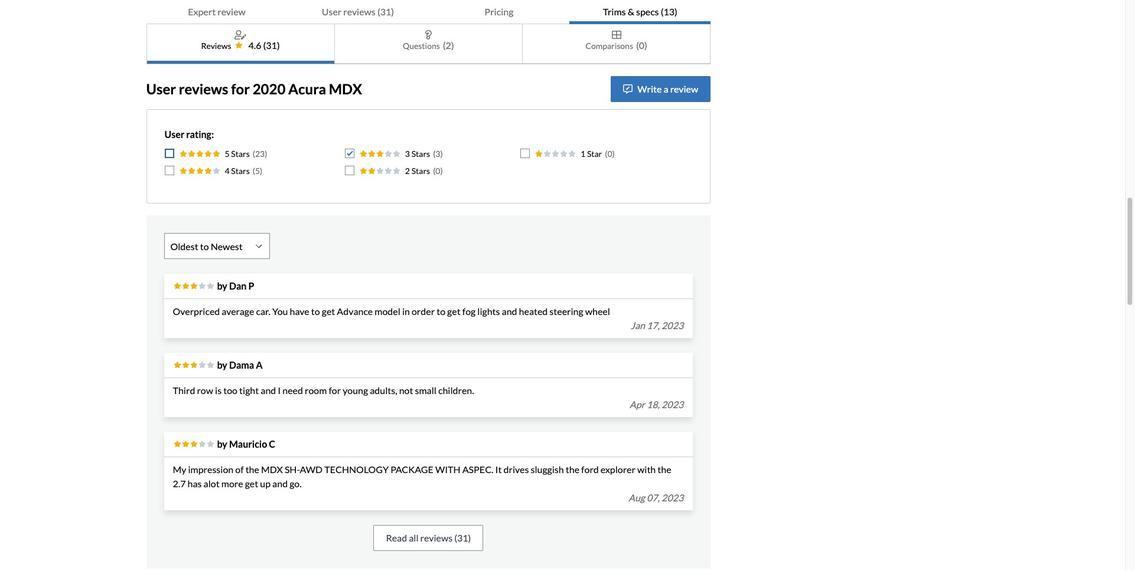 Task type: locate. For each thing, give the bounding box(es) containing it.
3 by from the top
[[217, 439, 227, 450]]

user for user reviews for 2020 acura mdx
[[146, 80, 176, 97]]

(31) inside button
[[454, 533, 471, 544]]

have
[[290, 306, 309, 317]]

1 horizontal spatial 0
[[608, 149, 612, 159]]

stars right 4
[[231, 166, 250, 176]]

2 2023 from the top
[[662, 399, 684, 411]]

go.
[[290, 479, 302, 490]]

5
[[225, 149, 230, 159], [255, 166, 260, 176]]

2023 right the 17,
[[662, 320, 684, 331]]

2 by from the top
[[217, 360, 227, 371]]

wheel
[[585, 306, 610, 317]]

third
[[173, 385, 195, 396]]

0 horizontal spatial (31)
[[263, 40, 280, 51]]

3 stars ( 3 )
[[405, 149, 443, 159]]

and
[[502, 306, 517, 317], [261, 385, 276, 396], [272, 479, 288, 490]]

user edit image
[[235, 30, 246, 40]]

) for 4 stars ( 5 )
[[260, 166, 262, 176]]

2023 inside my impression of the mdx sh-awd technology package with  aspec.   it drives sluggish the ford explorer with the 2.7 has alot more get up and go. aug 07, 2023
[[662, 493, 684, 504]]

a
[[256, 360, 263, 371]]

user reviews (31) tab
[[287, 0, 429, 24]]

p
[[248, 281, 254, 292]]

1 horizontal spatial reviews
[[343, 6, 376, 17]]

1
[[581, 149, 586, 159]]

fog
[[462, 306, 476, 317]]

reviews
[[343, 6, 376, 17], [179, 80, 228, 97], [420, 533, 453, 544]]

1 horizontal spatial 5
[[255, 166, 260, 176]]

0 vertical spatial reviews
[[343, 6, 376, 17]]

3 2023 from the top
[[662, 493, 684, 504]]

( down 3 stars ( 3 )
[[433, 166, 436, 176]]

user inside "tab"
[[322, 6, 342, 17]]

2 horizontal spatial (31)
[[454, 533, 471, 544]]

) for 2 stars ( 0 )
[[440, 166, 443, 176]]

2 tab list from the top
[[146, 18, 711, 64]]

( up 4 stars ( 5 ) in the left of the page
[[253, 149, 255, 159]]

2023 right 18,
[[662, 399, 684, 411]]

user reviews for 2020 acura mdx
[[146, 80, 362, 97]]

to right the have
[[311, 306, 320, 317]]

4 stars ( 5 )
[[225, 166, 262, 176]]

and right "up"
[[272, 479, 288, 490]]

0 vertical spatial and
[[502, 306, 517, 317]]

review up user edit image
[[218, 6, 246, 17]]

up
[[260, 479, 271, 490]]

(31)
[[377, 6, 394, 17], [263, 40, 280, 51], [454, 533, 471, 544]]

third row is too tight and i need room for young adults, not small children. apr 18, 2023
[[173, 385, 684, 411]]

the right "of"
[[246, 464, 259, 476]]

1 vertical spatial and
[[261, 385, 276, 396]]

reviews inside read all reviews (31) button
[[420, 533, 453, 544]]

the
[[246, 464, 259, 476], [566, 464, 580, 476], [658, 464, 671, 476]]

mdx
[[329, 80, 362, 97], [261, 464, 283, 476]]

by left the 'dan'
[[217, 281, 227, 292]]

is
[[215, 385, 222, 396]]

comment alt edit image
[[623, 84, 633, 94]]

0 vertical spatial 5
[[225, 149, 230, 159]]

0 vertical spatial 0
[[608, 149, 612, 159]]

1 by from the top
[[217, 281, 227, 292]]

and inside my impression of the mdx sh-awd technology package with  aspec.   it drives sluggish the ford explorer with the 2.7 has alot more get up and go. aug 07, 2023
[[272, 479, 288, 490]]

(31) inside "tab"
[[377, 6, 394, 17]]

0 down 3 stars ( 3 )
[[436, 166, 440, 176]]

2.7
[[173, 479, 186, 490]]

order
[[412, 306, 435, 317]]

adults,
[[370, 385, 397, 396]]

for left 2020
[[231, 80, 250, 97]]

small
[[415, 385, 437, 396]]

0 horizontal spatial for
[[231, 80, 250, 97]]

get
[[322, 306, 335, 317], [447, 306, 461, 317], [245, 479, 258, 490]]

0 vertical spatial (31)
[[377, 6, 394, 17]]

1 vertical spatial reviews
[[179, 80, 228, 97]]

1 star ( 0 )
[[581, 149, 615, 159]]

0 vertical spatial review
[[218, 6, 246, 17]]

2 vertical spatial and
[[272, 479, 288, 490]]

get left advance
[[322, 306, 335, 317]]

2 to from the left
[[437, 306, 445, 317]]

2 horizontal spatial the
[[658, 464, 671, 476]]

model
[[375, 306, 400, 317]]

0 horizontal spatial mdx
[[261, 464, 283, 476]]

2 3 from the left
[[436, 149, 440, 159]]

trims & specs (13) tab
[[570, 0, 711, 24]]

2023 inside third row is too tight and i need room for young adults, not small children. apr 18, 2023
[[662, 399, 684, 411]]

reviews inside user reviews (31) "tab"
[[343, 6, 376, 17]]

1 horizontal spatial the
[[566, 464, 580, 476]]

stars for 3 stars
[[412, 149, 430, 159]]

2 vertical spatial user
[[165, 129, 184, 140]]

1 vertical spatial user
[[146, 80, 176, 97]]

aug
[[629, 493, 645, 504]]

2 vertical spatial 2023
[[662, 493, 684, 504]]

rating:
[[186, 129, 214, 140]]

to right "order" on the bottom
[[437, 306, 445, 317]]

and inside third row is too tight and i need room for young adults, not small children. apr 18, 2023
[[261, 385, 276, 396]]

in
[[402, 306, 410, 317]]

1 vertical spatial 5
[[255, 166, 260, 176]]

5 down 23
[[255, 166, 260, 176]]

1 vertical spatial 0
[[436, 166, 440, 176]]

stars for 2 stars
[[412, 166, 430, 176]]

4.6
[[248, 40, 261, 51]]

review right a
[[670, 83, 698, 95]]

the left ford
[[566, 464, 580, 476]]

1 horizontal spatial to
[[437, 306, 445, 317]]

( down 23
[[253, 166, 255, 176]]

pricing
[[485, 6, 514, 17]]

awd
[[300, 464, 323, 476]]

1 horizontal spatial review
[[670, 83, 698, 95]]

1 vertical spatial 2023
[[662, 399, 684, 411]]

0 horizontal spatial reviews
[[179, 80, 228, 97]]

tab list
[[146, 0, 711, 24], [146, 18, 711, 64]]

07,
[[647, 493, 660, 504]]

stars
[[231, 149, 250, 159], [412, 149, 430, 159], [231, 166, 250, 176], [412, 166, 430, 176]]

by left dama
[[217, 360, 227, 371]]

2 vertical spatial (31)
[[454, 533, 471, 544]]

and right the lights
[[502, 306, 517, 317]]

1 horizontal spatial 3
[[436, 149, 440, 159]]

1 horizontal spatial (31)
[[377, 6, 394, 17]]

5 up 4
[[225, 149, 230, 159]]

)
[[265, 149, 267, 159], [440, 149, 443, 159], [612, 149, 615, 159], [260, 166, 262, 176], [440, 166, 443, 176]]

for
[[231, 80, 250, 97], [329, 385, 341, 396]]

the right with
[[658, 464, 671, 476]]

mauricio
[[229, 439, 267, 450]]

0 horizontal spatial to
[[311, 306, 320, 317]]

stars up 2 stars ( 0 )
[[412, 149, 430, 159]]

for right room
[[329, 385, 341, 396]]

3 up 2
[[405, 149, 410, 159]]

17,
[[647, 320, 660, 331]]

children.
[[438, 385, 474, 396]]

1 horizontal spatial for
[[329, 385, 341, 396]]

i
[[278, 385, 281, 396]]

0 horizontal spatial get
[[245, 479, 258, 490]]

write
[[638, 83, 662, 95]]

) for 5 stars ( 23 )
[[265, 149, 267, 159]]

technology
[[324, 464, 389, 476]]

and left i
[[261, 385, 276, 396]]

1 vertical spatial by
[[217, 360, 227, 371]]

0 horizontal spatial the
[[246, 464, 259, 476]]

1 tab list from the top
[[146, 0, 711, 24]]

2 horizontal spatial reviews
[[420, 533, 453, 544]]

1 vertical spatial review
[[670, 83, 698, 95]]

you
[[272, 306, 288, 317]]

( for 4 stars
[[253, 166, 255, 176]]

for inside third row is too tight and i need room for young adults, not small children. apr 18, 2023
[[329, 385, 341, 396]]

2 vertical spatial by
[[217, 439, 227, 450]]

(2)
[[443, 40, 454, 51]]

3 up 2 stars ( 0 )
[[436, 149, 440, 159]]

stars right 2
[[412, 166, 430, 176]]

1 vertical spatial mdx
[[261, 464, 283, 476]]

( up 2 stars ( 0 )
[[433, 149, 436, 159]]

0 horizontal spatial review
[[218, 6, 246, 17]]

mdx up "up"
[[261, 464, 283, 476]]

( right 'star'
[[605, 149, 608, 159]]

expert
[[188, 6, 216, 17]]

by dama a
[[217, 360, 263, 371]]

by left mauricio
[[217, 439, 227, 450]]

0
[[608, 149, 612, 159], [436, 166, 440, 176]]

expert review tab
[[146, 0, 287, 24]]

1 vertical spatial for
[[329, 385, 341, 396]]

stars up 4 stars ( 5 ) in the left of the page
[[231, 149, 250, 159]]

young
[[343, 385, 368, 396]]

it
[[495, 464, 502, 476]]

dama
[[229, 360, 254, 371]]

get left "up"
[[245, 479, 258, 490]]

0 horizontal spatial 3
[[405, 149, 410, 159]]

2023
[[662, 320, 684, 331], [662, 399, 684, 411], [662, 493, 684, 504]]

0 right 'star'
[[608, 149, 612, 159]]

specs
[[636, 6, 659, 17]]

all
[[409, 533, 419, 544]]

1 2023 from the top
[[662, 320, 684, 331]]

0 vertical spatial user
[[322, 6, 342, 17]]

user for user rating:
[[165, 129, 184, 140]]

of
[[235, 464, 244, 476]]

get left fog
[[447, 306, 461, 317]]

2 vertical spatial reviews
[[420, 533, 453, 544]]

0 vertical spatial mdx
[[329, 80, 362, 97]]

steering
[[550, 306, 583, 317]]

0 vertical spatial by
[[217, 281, 227, 292]]

(0)
[[636, 40, 647, 51]]

2023 right 07,
[[662, 493, 684, 504]]

0 horizontal spatial 0
[[436, 166, 440, 176]]

2 horizontal spatial get
[[447, 306, 461, 317]]

trims & specs (13)
[[603, 6, 677, 17]]

mdx right acura
[[329, 80, 362, 97]]

0 for 1 star ( 0 )
[[608, 149, 612, 159]]

0 vertical spatial 2023
[[662, 320, 684, 331]]

3
[[405, 149, 410, 159], [436, 149, 440, 159]]

user
[[322, 6, 342, 17], [146, 80, 176, 97], [165, 129, 184, 140]]

tight
[[239, 385, 259, 396]]

a
[[664, 83, 668, 95]]

write a review
[[638, 83, 698, 95]]



Task type: describe. For each thing, give the bounding box(es) containing it.
questions
[[403, 40, 440, 51]]

tab list containing expert review
[[146, 0, 711, 24]]

reviews for (31)
[[343, 6, 376, 17]]

with
[[435, 464, 461, 476]]

package
[[391, 464, 433, 476]]

2023 inside overpriced average car. you have to get advance model in order to get fog lights and heated steering wheel jan 17, 2023
[[662, 320, 684, 331]]

get inside my impression of the mdx sh-awd technology package with  aspec.   it drives sluggish the ford explorer with the 2.7 has alot more get up and go. aug 07, 2023
[[245, 479, 258, 490]]

stars for 4 stars
[[231, 166, 250, 176]]

by for by dan p
[[217, 281, 227, 292]]

aspec.
[[462, 464, 494, 476]]

read all reviews (31)
[[386, 533, 471, 544]]

review inside expert review tab
[[218, 6, 246, 17]]

4
[[225, 166, 230, 176]]

write a review button
[[611, 76, 711, 102]]

and inside overpriced average car. you have to get advance model in order to get fog lights and heated steering wheel jan 17, 2023
[[502, 306, 517, 317]]

row
[[197, 385, 213, 396]]

4.6 (31)
[[248, 40, 280, 51]]

questions (2)
[[403, 40, 454, 51]]

2 stars ( 0 )
[[405, 166, 443, 176]]

with
[[637, 464, 656, 476]]

2 the from the left
[[566, 464, 580, 476]]

jan
[[631, 320, 645, 331]]

) for 3 stars ( 3 )
[[440, 149, 443, 159]]

too
[[223, 385, 237, 396]]

( for 3 stars
[[433, 149, 436, 159]]

explorer
[[601, 464, 636, 476]]

2020
[[253, 80, 286, 97]]

star
[[587, 149, 602, 159]]

) for 1 star ( 0 )
[[612, 149, 615, 159]]

not
[[399, 385, 413, 396]]

1 to from the left
[[311, 306, 320, 317]]

acura
[[288, 80, 326, 97]]

by mauricio c
[[217, 439, 275, 450]]

question image
[[425, 30, 432, 40]]

pricing tab
[[429, 0, 570, 24]]

alot
[[204, 479, 220, 490]]

th large image
[[612, 30, 621, 40]]

sluggish
[[531, 464, 564, 476]]

by for by dama a
[[217, 360, 227, 371]]

reviews for for
[[179, 80, 228, 97]]

dan
[[229, 281, 247, 292]]

trims
[[603, 6, 626, 17]]

by dan p
[[217, 281, 254, 292]]

expert review
[[188, 6, 246, 17]]

drives
[[504, 464, 529, 476]]

0 vertical spatial for
[[231, 80, 250, 97]]

ford
[[581, 464, 599, 476]]

(13)
[[661, 6, 677, 17]]

( for 2 stars
[[433, 166, 436, 176]]

lights
[[477, 306, 500, 317]]

tab list containing 4.6
[[146, 18, 711, 64]]

1 3 from the left
[[405, 149, 410, 159]]

room
[[305, 385, 327, 396]]

read all reviews (31) button
[[374, 526, 483, 552]]

comparisons
[[586, 40, 633, 51]]

overpriced
[[173, 306, 220, 317]]

3 the from the left
[[658, 464, 671, 476]]

0 for 2 stars ( 0 )
[[436, 166, 440, 176]]

( for 1 star
[[605, 149, 608, 159]]

2
[[405, 166, 410, 176]]

&
[[628, 6, 634, 17]]

1 horizontal spatial mdx
[[329, 80, 362, 97]]

average
[[222, 306, 254, 317]]

user rating:
[[165, 129, 214, 140]]

reviews
[[201, 40, 231, 51]]

review inside write a review button
[[670, 83, 698, 95]]

comparisons count element
[[636, 38, 647, 53]]

my
[[173, 464, 186, 476]]

0 horizontal spatial 5
[[225, 149, 230, 159]]

need
[[283, 385, 303, 396]]

( for 5 stars
[[253, 149, 255, 159]]

heated
[[519, 306, 548, 317]]

my impression of the mdx sh-awd technology package with  aspec.   it drives sluggish the ford explorer with the 2.7 has alot more get up and go. aug 07, 2023
[[173, 464, 684, 504]]

c
[[269, 439, 275, 450]]

impression
[[188, 464, 233, 476]]

has
[[188, 479, 202, 490]]

by for by mauricio c
[[217, 439, 227, 450]]

advance
[[337, 306, 373, 317]]

sh-
[[285, 464, 300, 476]]

more
[[221, 479, 243, 490]]

overpriced average car. you have to get advance model in order to get fog lights and heated steering wheel jan 17, 2023
[[173, 306, 684, 331]]

apr
[[630, 399, 645, 411]]

reviews count element
[[263, 38, 280, 53]]

1 horizontal spatial get
[[322, 306, 335, 317]]

1 the from the left
[[246, 464, 259, 476]]

5 stars ( 23 )
[[225, 149, 267, 159]]

stars for 5 stars
[[231, 149, 250, 159]]

23
[[255, 149, 265, 159]]

read
[[386, 533, 407, 544]]

18,
[[647, 399, 660, 411]]

1 vertical spatial (31)
[[263, 40, 280, 51]]

comparisons (0)
[[586, 40, 647, 51]]

user reviews (31)
[[322, 6, 394, 17]]

questions count element
[[443, 38, 454, 53]]

mdx inside my impression of the mdx sh-awd technology package with  aspec.   it drives sluggish the ford explorer with the 2.7 has alot more get up and go. aug 07, 2023
[[261, 464, 283, 476]]



Task type: vqa. For each thing, say whether or not it's contained in the screenshot.
1st the from the right
yes



